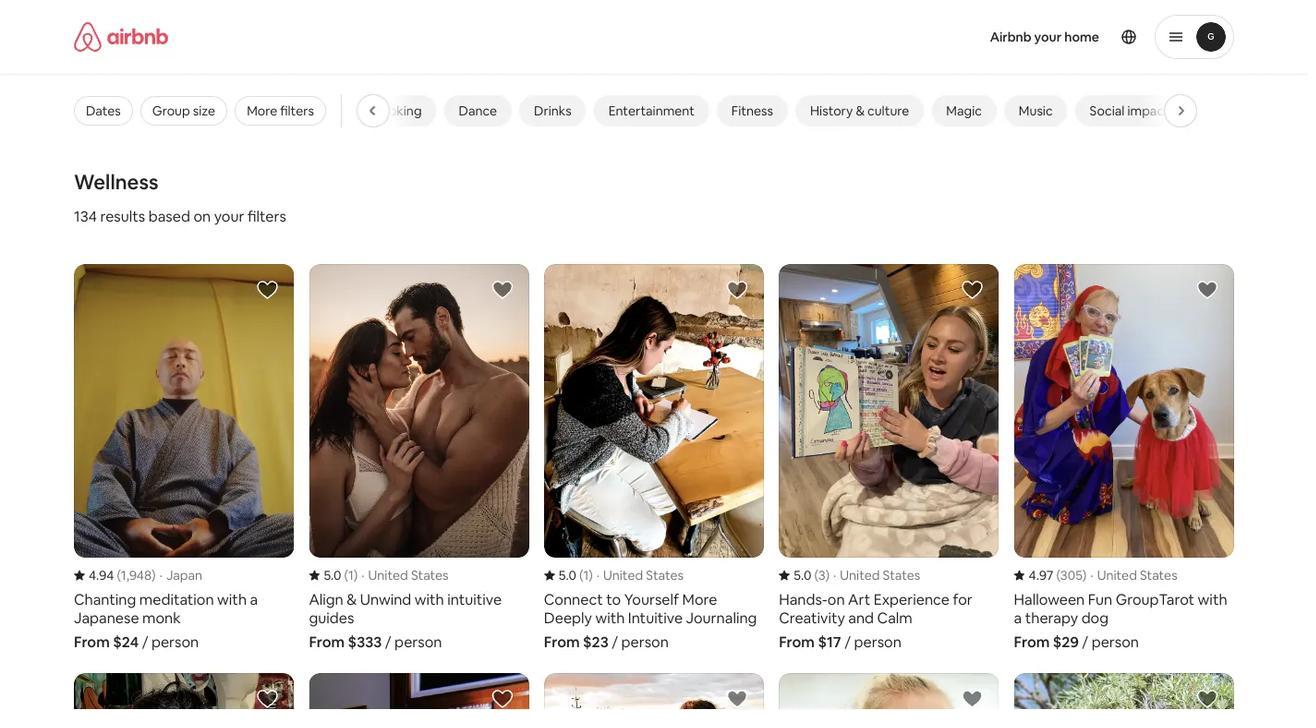 Task type: vqa. For each thing, say whether or not it's contained in the screenshot.


Task type: locate. For each thing, give the bounding box(es) containing it.
· inside hands-on art experience for creativity and calm group
[[834, 567, 837, 584]]

· inside the chanting meditation with a japanese monk group
[[160, 567, 163, 584]]

/ inside hands-on art experience for creativity and calm group
[[845, 633, 851, 652]]

united inside the halloween fun grouptarot with a therapy dog group
[[1098, 567, 1138, 584]]

2 ( from the left
[[344, 567, 348, 584]]

( inside hands-on art experience for creativity and calm group
[[815, 567, 819, 584]]

2 horizontal spatial 5.0
[[794, 567, 812, 584]]

3 person from the left
[[622, 633, 669, 652]]

· united states inside the halloween fun grouptarot with a therapy dog group
[[1091, 567, 1178, 584]]

1 person from the left
[[152, 633, 199, 652]]

5 ( from the left
[[1057, 567, 1061, 584]]

dates button
[[74, 96, 133, 126]]

( for $29
[[1057, 567, 1061, 584]]

1
[[348, 567, 354, 584], [584, 567, 589, 584]]

2 states from the left
[[646, 567, 684, 584]]

· up '$333'
[[362, 567, 365, 584]]

united up 'from $333 / person'
[[368, 567, 408, 584]]

( inside align & unwind with intuitive guides group
[[344, 567, 348, 584]]

$23
[[583, 633, 609, 652]]

2 from from the left
[[309, 633, 345, 652]]

· united states for from $29 / person
[[1091, 567, 1178, 584]]

from for from $23 / person
[[544, 633, 580, 652]]

/ for from $24
[[142, 633, 148, 652]]

filters right more
[[280, 103, 314, 119]]

1 rating 5.0 out of 5; 1 review image from the left
[[309, 567, 358, 584]]

united for from $29
[[1098, 567, 1138, 584]]

person for from $333 / person
[[395, 633, 442, 652]]

save this experience image inside the halloween fun grouptarot with a therapy dog group
[[1197, 279, 1219, 301]]

/ right $23
[[612, 633, 618, 652]]

states up 'from $333 / person'
[[411, 567, 449, 584]]

/ right $17
[[845, 633, 851, 652]]

/ right $24
[[142, 633, 148, 652]]

united for from $17
[[841, 567, 880, 584]]

cooking
[[372, 103, 422, 119]]

magic button
[[932, 95, 997, 127]]

3 ) from the left
[[589, 567, 593, 584]]

· united states
[[362, 567, 449, 584], [597, 567, 684, 584], [834, 567, 921, 584], [1091, 567, 1178, 584]]

) inside hands-on art experience for creativity and calm group
[[826, 567, 830, 584]]

) inside align & unwind with intuitive guides group
[[354, 567, 358, 584]]

united right 3
[[841, 567, 880, 584]]

person right '$333'
[[395, 633, 442, 652]]

person right $24
[[152, 633, 199, 652]]

based
[[149, 207, 190, 226]]

5 · from the left
[[1091, 567, 1094, 584]]

2 · united states from the left
[[597, 567, 684, 584]]

from for from $17 / person
[[779, 633, 815, 652]]

5.0 left 3
[[794, 567, 812, 584]]

/ for from $333
[[385, 633, 392, 652]]

states up from $23 / person
[[646, 567, 684, 584]]

states for from $23 / person
[[646, 567, 684, 584]]

5 / from the left
[[1083, 633, 1089, 652]]

· united states for from $17 / person
[[834, 567, 921, 584]]

states right 3
[[883, 567, 921, 584]]

) inside the connect to yourself more deeply with intuitive journaling group
[[589, 567, 593, 584]]

0 horizontal spatial 1
[[348, 567, 354, 584]]

3 · united states from the left
[[834, 567, 921, 584]]

3 / from the left
[[612, 633, 618, 652]]

) inside the halloween fun grouptarot with a therapy dog group
[[1083, 567, 1087, 584]]

· united states up 'from $333 / person'
[[362, 567, 449, 584]]

person right $23
[[622, 633, 669, 652]]

on
[[194, 207, 211, 226]]

size
[[193, 103, 215, 119]]

0 horizontal spatial your
[[214, 207, 244, 226]]

· for $23
[[597, 567, 600, 584]]

rating 5.0 out of 5; 1 review image up '$333'
[[309, 567, 358, 584]]

states
[[411, 567, 449, 584], [646, 567, 684, 584], [883, 567, 921, 584], [1141, 567, 1178, 584]]

person inside the halloween fun grouptarot with a therapy dog group
[[1092, 633, 1140, 652]]

4 states from the left
[[1141, 567, 1178, 584]]

/
[[142, 633, 148, 652], [385, 633, 392, 652], [612, 633, 618, 652], [845, 633, 851, 652], [1083, 633, 1089, 652]]

3 united from the left
[[841, 567, 880, 584]]

person inside align & unwind with intuitive guides group
[[395, 633, 442, 652]]

0 horizontal spatial 5.0
[[324, 567, 342, 584]]

profile element
[[815, 0, 1235, 74]]

2 rating 5.0 out of 5; 1 review image from the left
[[544, 567, 593, 584]]

from inside the halloween fun grouptarot with a therapy dog group
[[1015, 633, 1050, 652]]

united right 305
[[1098, 567, 1138, 584]]

· inside align & unwind with intuitive guides group
[[362, 567, 365, 584]]

/ inside the halloween fun grouptarot with a therapy dog group
[[1083, 633, 1089, 652]]

) for $29
[[1083, 567, 1087, 584]]

save this experience image inside the connect to yourself more deeply with intuitive journaling group
[[727, 279, 749, 301]]

rating 5.0 out of 5; 1 review image inside the connect to yourself more deeply with intuitive journaling group
[[544, 567, 593, 584]]

save this experience image
[[727, 279, 749, 301], [962, 279, 984, 301], [1197, 279, 1219, 301], [727, 689, 749, 711], [962, 689, 984, 711], [1197, 689, 1219, 711]]

· right 305
[[1091, 567, 1094, 584]]

) up $23
[[589, 567, 593, 584]]

1 horizontal spatial 5.0 ( 1 )
[[559, 567, 593, 584]]

1 up '$333'
[[348, 567, 354, 584]]

) left · japan
[[152, 567, 156, 584]]

· inside the halloween fun grouptarot with a therapy dog group
[[1091, 567, 1094, 584]]

· left japan
[[160, 567, 163, 584]]

entertainment element
[[609, 103, 695, 119]]

4 · from the left
[[834, 567, 837, 584]]

filters right on
[[248, 207, 286, 226]]

·
[[160, 567, 163, 584], [362, 567, 365, 584], [597, 567, 600, 584], [834, 567, 837, 584], [1091, 567, 1094, 584]]

· for $333
[[362, 567, 365, 584]]

5.0 up from $23 / person
[[559, 567, 577, 584]]

united inside the connect to yourself more deeply with intuitive journaling group
[[604, 567, 644, 584]]

4 united from the left
[[1098, 567, 1138, 584]]

your left 'home'
[[1035, 29, 1062, 45]]

5.0
[[324, 567, 342, 584], [559, 567, 577, 584], [794, 567, 812, 584]]

5.0 for $23
[[559, 567, 577, 584]]

from inside the connect to yourself more deeply with intuitive journaling group
[[544, 633, 580, 652]]

group size button
[[140, 96, 228, 126]]

1 vertical spatial your
[[214, 207, 244, 226]]

/ right '$333'
[[385, 633, 392, 652]]

history & culture button
[[796, 95, 925, 127]]

1 · united states from the left
[[362, 567, 449, 584]]

5 from from the left
[[1015, 633, 1050, 652]]

person inside the connect to yourself more deeply with intuitive journaling group
[[622, 633, 669, 652]]

filters
[[280, 103, 314, 119], [248, 207, 286, 226]]

history
[[811, 103, 854, 119]]

1 up $23
[[584, 567, 589, 584]]

states inside the connect to yourself more deeply with intuitive journaling group
[[646, 567, 684, 584]]

1 5.0 ( 1 ) from the left
[[324, 567, 358, 584]]

· united states inside the connect to yourself more deeply with intuitive journaling group
[[597, 567, 684, 584]]

4 ) from the left
[[826, 567, 830, 584]]

1 ) from the left
[[152, 567, 156, 584]]

from left '$333'
[[309, 633, 345, 652]]

4 ( from the left
[[815, 567, 819, 584]]

) up '$333'
[[354, 567, 358, 584]]

0 horizontal spatial 5.0 ( 1 )
[[324, 567, 358, 584]]

) right '4.97'
[[1083, 567, 1087, 584]]

from $24 / person
[[74, 633, 199, 652]]

4 / from the left
[[845, 633, 851, 652]]

from left $29
[[1015, 633, 1050, 652]]

0 horizontal spatial rating 5.0 out of 5; 1 review image
[[309, 567, 358, 584]]

( up $17
[[815, 567, 819, 584]]

(
[[117, 567, 121, 584], [344, 567, 348, 584], [580, 567, 584, 584], [815, 567, 819, 584], [1057, 567, 1061, 584]]

1 vertical spatial filters
[[248, 207, 286, 226]]

2 5.0 ( 1 ) from the left
[[559, 567, 593, 584]]

1 1 from the left
[[348, 567, 354, 584]]

/ inside the chanting meditation with a japanese monk group
[[142, 633, 148, 652]]

1 inside the connect to yourself more deeply with intuitive journaling group
[[584, 567, 589, 584]]

· inside the connect to yourself more deeply with intuitive journaling group
[[597, 567, 600, 584]]

( right '4.97'
[[1057, 567, 1061, 584]]

1 · from the left
[[160, 567, 163, 584]]

states inside hands-on art experience for creativity and calm group
[[883, 567, 921, 584]]

1 5.0 from the left
[[324, 567, 342, 584]]

· right 3
[[834, 567, 837, 584]]

united inside align & unwind with intuitive guides group
[[368, 567, 408, 584]]

2 person from the left
[[395, 633, 442, 652]]

4.97
[[1029, 567, 1054, 584]]

305
[[1061, 567, 1083, 584]]

your inside the airbnb your home link
[[1035, 29, 1062, 45]]

rating 5.0 out of 5; 1 review image for $333
[[309, 567, 358, 584]]

1 from from the left
[[74, 633, 110, 652]]

person inside hands-on art experience for creativity and calm group
[[855, 633, 902, 652]]

5.0 ( 1 ) up $23
[[559, 567, 593, 584]]

3 · from the left
[[597, 567, 600, 584]]

2 · from the left
[[362, 567, 365, 584]]

5.0 ( 3 )
[[794, 567, 830, 584]]

states inside the halloween fun grouptarot with a therapy dog group
[[1141, 567, 1178, 584]]

5.0 ( 1 ) up '$333'
[[324, 567, 358, 584]]

( inside the halloween fun grouptarot with a therapy dog group
[[1057, 567, 1061, 584]]

1 horizontal spatial rating 5.0 out of 5; 1 review image
[[544, 567, 593, 584]]

· united states inside align & unwind with intuitive guides group
[[362, 567, 449, 584]]

from left $24
[[74, 633, 110, 652]]

4 · united states from the left
[[1091, 567, 1178, 584]]

align & unwind with intuitive guides group
[[309, 264, 529, 652]]

music element
[[1019, 103, 1053, 119]]

/ inside align & unwind with intuitive guides group
[[385, 633, 392, 652]]

) inside the chanting meditation with a japanese monk group
[[152, 567, 156, 584]]

rating 5.0 out of 5; 1 review image
[[309, 567, 358, 584], [544, 567, 593, 584]]

· up $23
[[597, 567, 600, 584]]

save this experience image
[[256, 279, 279, 301], [492, 279, 514, 301], [256, 689, 279, 711], [492, 689, 514, 711]]

more filters
[[247, 103, 314, 119]]

2 1 from the left
[[584, 567, 589, 584]]

from for from $29 / person
[[1015, 633, 1050, 652]]

4 person from the left
[[855, 633, 902, 652]]

4 from from the left
[[779, 633, 815, 652]]

1 horizontal spatial 5.0
[[559, 567, 577, 584]]

1 horizontal spatial 1
[[584, 567, 589, 584]]

5 ) from the left
[[1083, 567, 1087, 584]]

group
[[152, 103, 190, 119]]

from inside align & unwind with intuitive guides group
[[309, 633, 345, 652]]

5.0 ( 1 ) inside the connect to yourself more deeply with intuitive journaling group
[[559, 567, 593, 584]]

3 states from the left
[[883, 567, 921, 584]]

( inside the connect to yourself more deeply with intuitive journaling group
[[580, 567, 584, 584]]

dates
[[86, 103, 121, 119]]

united inside hands-on art experience for creativity and calm group
[[841, 567, 880, 584]]

( for $24
[[117, 567, 121, 584]]

rating 5.0 out of 5; 1 review image inside align & unwind with intuitive guides group
[[309, 567, 358, 584]]

1 horizontal spatial your
[[1035, 29, 1062, 45]]

0 vertical spatial filters
[[280, 103, 314, 119]]

more filters button
[[235, 96, 326, 126]]

5.0 ( 1 ) inside align & unwind with intuitive guides group
[[324, 567, 358, 584]]

rating 4.97 out of 5; 305 reviews image
[[1015, 567, 1087, 584]]

) for $24
[[152, 567, 156, 584]]

/ for from $17
[[845, 633, 851, 652]]

1 inside align & unwind with intuitive guides group
[[348, 567, 354, 584]]

1 for $333
[[348, 567, 354, 584]]

from
[[74, 633, 110, 652], [309, 633, 345, 652], [544, 633, 580, 652], [779, 633, 815, 652], [1015, 633, 1050, 652]]

person for from $29 / person
[[1092, 633, 1140, 652]]

1 united from the left
[[368, 567, 408, 584]]

( right 4.94 on the left of the page
[[117, 567, 121, 584]]

) for $23
[[589, 567, 593, 584]]

· japan
[[160, 567, 203, 584]]

united up from $23 / person
[[604, 567, 644, 584]]

from inside the chanting meditation with a japanese monk group
[[74, 633, 110, 652]]

cooking button
[[357, 95, 437, 127]]

134 results based on your filters
[[74, 207, 286, 226]]

5.0 inside hands-on art experience for creativity and calm group
[[794, 567, 812, 584]]

person right $29
[[1092, 633, 1140, 652]]

3 from from the left
[[544, 633, 580, 652]]

more
[[247, 103, 277, 119]]

1 states from the left
[[411, 567, 449, 584]]

person inside the chanting meditation with a japanese monk group
[[152, 633, 199, 652]]

2 ) from the left
[[354, 567, 358, 584]]

0 vertical spatial your
[[1035, 29, 1062, 45]]

· united states right 3
[[834, 567, 921, 584]]

5 person from the left
[[1092, 633, 1140, 652]]

· united states inside hands-on art experience for creativity and calm group
[[834, 567, 921, 584]]

person
[[152, 633, 199, 652], [395, 633, 442, 652], [622, 633, 669, 652], [855, 633, 902, 652], [1092, 633, 1140, 652]]

· united states for from $333 / person
[[362, 567, 449, 584]]

person for from $17 / person
[[855, 633, 902, 652]]

5.0 ( 1 )
[[324, 567, 358, 584], [559, 567, 593, 584]]

) up $17
[[826, 567, 830, 584]]

chanting meditation with a japanese monk group
[[74, 264, 294, 652]]

united
[[368, 567, 408, 584], [604, 567, 644, 584], [841, 567, 880, 584], [1098, 567, 1138, 584]]

person right $17
[[855, 633, 902, 652]]

1 / from the left
[[142, 633, 148, 652]]

5.0 inside align & unwind with intuitive guides group
[[324, 567, 342, 584]]

( up $23
[[580, 567, 584, 584]]

· united states right 305
[[1091, 567, 1178, 584]]

/ right $29
[[1083, 633, 1089, 652]]

( inside the chanting meditation with a japanese monk group
[[117, 567, 121, 584]]

dance button
[[444, 95, 512, 127]]

/ for from $29
[[1083, 633, 1089, 652]]

your
[[1035, 29, 1062, 45], [214, 207, 244, 226]]

)
[[152, 567, 156, 584], [354, 567, 358, 584], [589, 567, 593, 584], [826, 567, 830, 584], [1083, 567, 1087, 584]]

1 ( from the left
[[117, 567, 121, 584]]

from left $23
[[544, 633, 580, 652]]

2 5.0 from the left
[[559, 567, 577, 584]]

· united states up from $23 / person
[[597, 567, 684, 584]]

your right on
[[214, 207, 244, 226]]

/ inside the connect to yourself more deeply with intuitive journaling group
[[612, 633, 618, 652]]

5.0 up 'from $333 / person'
[[324, 567, 342, 584]]

( for $23
[[580, 567, 584, 584]]

from left $17
[[779, 633, 815, 652]]

rating 5.0 out of 5; 1 review image up $23
[[544, 567, 593, 584]]

( for $333
[[344, 567, 348, 584]]

$333
[[348, 633, 382, 652]]

2 united from the left
[[604, 567, 644, 584]]

2 / from the left
[[385, 633, 392, 652]]

social impact
[[1090, 103, 1170, 119]]

3 ( from the left
[[580, 567, 584, 584]]

states right 305
[[1141, 567, 1178, 584]]

states inside align & unwind with intuitive guides group
[[411, 567, 449, 584]]

( up '$333'
[[344, 567, 348, 584]]

rating 5.0 out of 5; 3 reviews image
[[779, 567, 830, 584]]

3 5.0 from the left
[[794, 567, 812, 584]]

from inside hands-on art experience for creativity and calm group
[[779, 633, 815, 652]]

5.0 inside the connect to yourself more deeply with intuitive journaling group
[[559, 567, 577, 584]]



Task type: describe. For each thing, give the bounding box(es) containing it.
drinks button
[[520, 95, 587, 127]]

4.94 ( 1,948 )
[[89, 567, 156, 584]]

dance
[[459, 103, 497, 119]]

dance element
[[459, 103, 497, 119]]

filters inside button
[[280, 103, 314, 119]]

music button
[[1005, 95, 1068, 127]]

) for $17
[[826, 567, 830, 584]]

· for $24
[[160, 567, 163, 584]]

results
[[100, 207, 145, 226]]

5.0 for $333
[[324, 567, 342, 584]]

wellness
[[74, 169, 159, 195]]

magic
[[947, 103, 982, 119]]

· for $29
[[1091, 567, 1094, 584]]

home
[[1065, 29, 1100, 45]]

airbnb your home link
[[980, 18, 1111, 56]]

united for from $23
[[604, 567, 644, 584]]

group size
[[152, 103, 215, 119]]

connect to yourself more deeply with intuitive journaling group
[[544, 264, 765, 652]]

fitness
[[732, 103, 774, 119]]

rating 4.94 out of 5; 1,948 reviews image
[[74, 567, 156, 584]]

3
[[819, 567, 826, 584]]

4.94
[[89, 567, 114, 584]]

5.0 for $17
[[794, 567, 812, 584]]

drinks
[[534, 103, 572, 119]]

from $29 / person
[[1015, 633, 1140, 652]]

airbnb your home
[[991, 29, 1100, 45]]

social impact element
[[1090, 103, 1170, 119]]

japan
[[166, 567, 203, 584]]

from $17 / person
[[779, 633, 902, 652]]

· for $17
[[834, 567, 837, 584]]

cooking element
[[372, 103, 422, 119]]

/ for from $23
[[612, 633, 618, 652]]

social impact button
[[1076, 95, 1185, 127]]

social
[[1090, 103, 1125, 119]]

history & culture
[[811, 103, 910, 119]]

5.0 ( 1 ) for $23
[[559, 567, 593, 584]]

&
[[856, 103, 865, 119]]

save this experience image inside hands-on art experience for creativity and calm group
[[962, 279, 984, 301]]

music
[[1019, 103, 1053, 119]]

entertainment
[[609, 103, 695, 119]]

fitness button
[[717, 95, 789, 127]]

4.97 ( 305 )
[[1029, 567, 1087, 584]]

states for from $29 / person
[[1141, 567, 1178, 584]]

magic element
[[947, 103, 982, 119]]

from for from $24 / person
[[74, 633, 110, 652]]

rating 5.0 out of 5; 1 review image for $23
[[544, 567, 593, 584]]

impact
[[1128, 103, 1170, 119]]

save this experience image inside align & unwind with intuitive guides group
[[492, 279, 514, 301]]

134
[[74, 207, 97, 226]]

1,948
[[121, 567, 152, 584]]

$29
[[1054, 633, 1080, 652]]

entertainment button
[[594, 95, 710, 127]]

from $333 / person
[[309, 633, 442, 652]]

hands-on art experience for creativity and calm group
[[779, 264, 1000, 652]]

from for from $333 / person
[[309, 633, 345, 652]]

from $23 / person
[[544, 633, 669, 652]]

states for from $333 / person
[[411, 567, 449, 584]]

states for from $17 / person
[[883, 567, 921, 584]]

person for from $24 / person
[[152, 633, 199, 652]]

person for from $23 / person
[[622, 633, 669, 652]]

· united states for from $23 / person
[[597, 567, 684, 584]]

culture
[[868, 103, 910, 119]]

1 for $23
[[584, 567, 589, 584]]

drinks element
[[534, 103, 572, 119]]

) for $333
[[354, 567, 358, 584]]

5.0 ( 1 ) for $333
[[324, 567, 358, 584]]

( for $17
[[815, 567, 819, 584]]

$24
[[113, 633, 139, 652]]

airbnb
[[991, 29, 1032, 45]]

history & culture element
[[811, 103, 910, 119]]

$17
[[818, 633, 842, 652]]

united for from $333
[[368, 567, 408, 584]]

fitness element
[[732, 103, 774, 119]]

halloween fun grouptarot with a therapy dog group
[[1015, 264, 1235, 652]]



